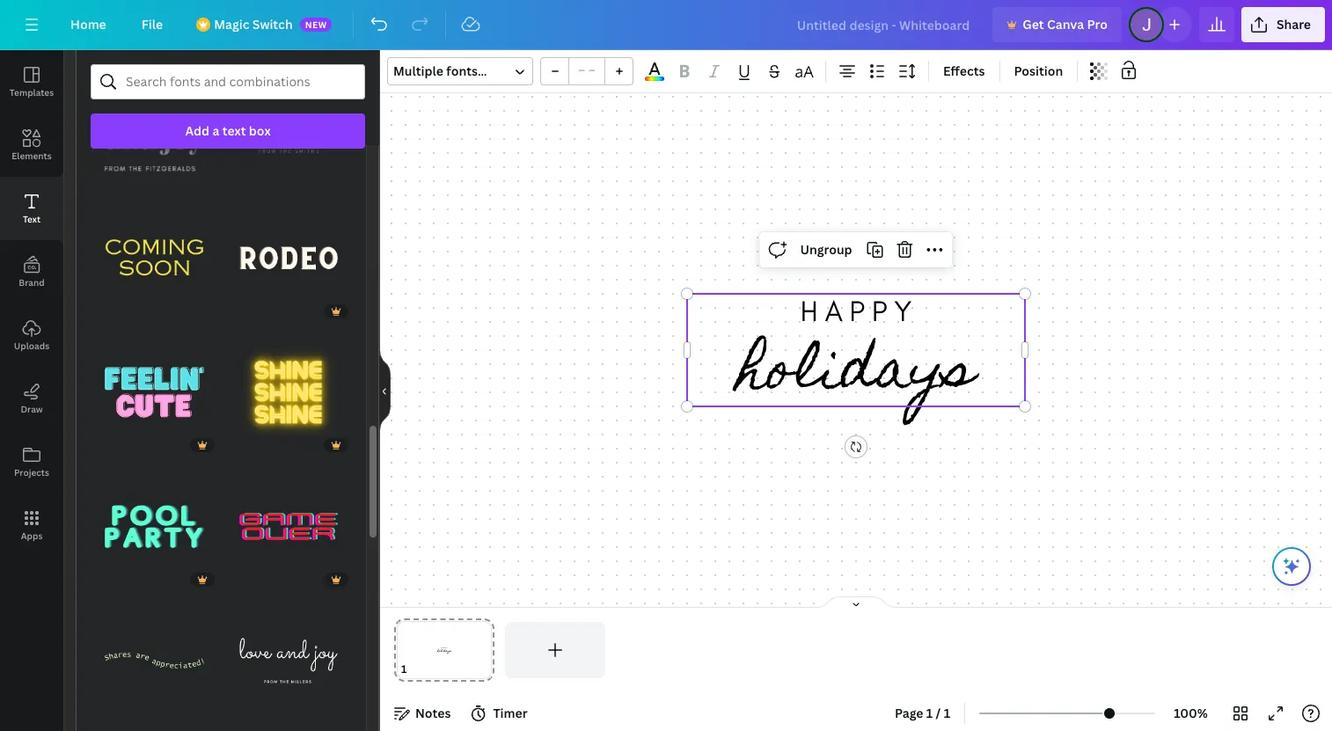 Task type: vqa. For each thing, say whether or not it's contained in the screenshot.
'and'
no



Task type: describe. For each thing, give the bounding box(es) containing it.
Search fonts and combinations search field
[[126, 65, 330, 99]]

position
[[1014, 62, 1063, 79]]

templates
[[10, 86, 54, 99]]

Design title text field
[[783, 7, 986, 42]]

file button
[[127, 7, 177, 42]]

projects button
[[0, 430, 63, 494]]

get canva pro button
[[993, 7, 1122, 42]]

add a text box
[[185, 122, 271, 139]]

uploads
[[14, 340, 49, 352]]

color range image
[[645, 77, 664, 81]]

Page title text field
[[414, 661, 422, 679]]

add a text box button
[[91, 114, 365, 149]]

brand
[[19, 276, 45, 289]]

ungroup button
[[793, 236, 859, 264]]

side panel tab list
[[0, 50, 63, 557]]

multiple fonts…
[[393, 62, 487, 79]]

pro
[[1087, 16, 1108, 33]]

effects button
[[936, 57, 992, 85]]

text
[[222, 122, 246, 139]]

multiple
[[393, 62, 444, 79]]

elements button
[[0, 114, 63, 177]]

magic
[[214, 16, 249, 33]]

text button
[[0, 177, 63, 240]]

switch
[[252, 16, 293, 33]]

magic switch
[[214, 16, 293, 33]]

position button
[[1007, 57, 1070, 85]]

get
[[1023, 16, 1044, 33]]

apps
[[21, 530, 43, 542]]

page
[[895, 705, 924, 722]]

share
[[1277, 16, 1311, 33]]

fonts…
[[446, 62, 487, 79]]

effects
[[943, 62, 985, 79]]



Task type: locate. For each thing, give the bounding box(es) containing it.
uploads button
[[0, 304, 63, 367]]

canva assistant image
[[1281, 556, 1302, 577]]

draw button
[[0, 367, 63, 430]]

hide pages image
[[814, 596, 899, 610]]

home link
[[56, 7, 120, 42]]

1 1 from the left
[[927, 705, 933, 722]]

100%
[[1174, 705, 1208, 722]]

elements
[[12, 150, 52, 162]]

home
[[70, 16, 106, 33]]

page 1 / 1
[[895, 705, 951, 722]]

page 1 image
[[394, 622, 494, 679]]

templates button
[[0, 50, 63, 114]]

draw
[[21, 403, 43, 415]]

add
[[185, 122, 210, 139]]

canva
[[1047, 16, 1084, 33]]

1 horizontal spatial 1
[[944, 705, 951, 722]]

get canva pro
[[1023, 16, 1108, 33]]

brand button
[[0, 240, 63, 304]]

100% button
[[1163, 700, 1220, 728]]

notes
[[415, 705, 451, 722]]

– – number field
[[575, 62, 599, 82]]

box
[[249, 122, 271, 139]]

new
[[305, 18, 327, 31]]

timer button
[[465, 700, 535, 728]]

share button
[[1242, 7, 1325, 42]]

projects
[[14, 466, 49, 479]]

group
[[540, 57, 634, 85], [225, 195, 352, 322], [225, 318, 352, 456], [91, 329, 218, 456], [225, 453, 352, 590], [91, 463, 218, 590], [91, 587, 218, 725], [225, 587, 352, 725]]

1 left "/"
[[927, 705, 933, 722]]

apps button
[[0, 494, 63, 557]]

text
[[23, 213, 41, 225]]

/
[[936, 705, 941, 722]]

1
[[927, 705, 933, 722], [944, 705, 951, 722]]

happy
[[801, 294, 919, 328]]

0 horizontal spatial 1
[[927, 705, 933, 722]]

main menu bar
[[0, 0, 1332, 50]]

file
[[141, 16, 163, 33]]

holidays
[[738, 319, 975, 431]]

timer
[[493, 705, 528, 722]]

a
[[212, 122, 219, 139]]

notes button
[[387, 700, 458, 728]]

multiple fonts… button
[[387, 57, 533, 85]]

2 1 from the left
[[944, 705, 951, 722]]

hide image
[[379, 349, 391, 433]]

1 right "/"
[[944, 705, 951, 722]]

ungroup
[[800, 241, 852, 258]]



